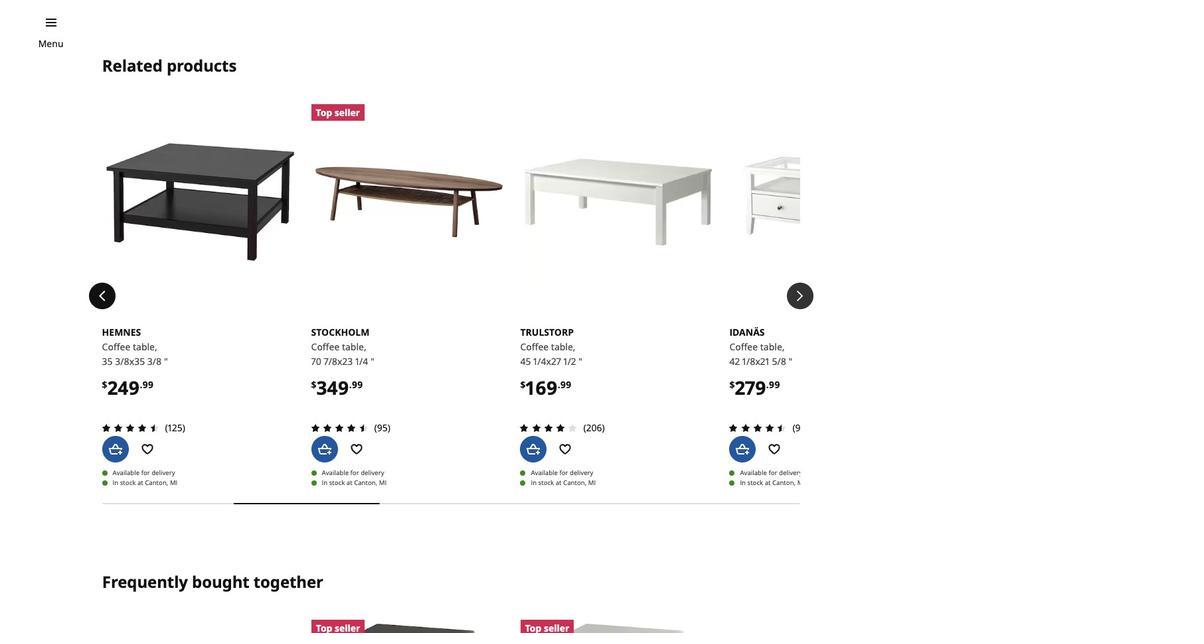 Task type: locate. For each thing, give the bounding box(es) containing it.
trulstorp coffee table, white, 45 1/4x27 1/2 " image
[[520, 104, 716, 300]]

. inside $ 279 . 99
[[767, 379, 769, 391]]

2 delivery from the left
[[361, 469, 384, 478]]

" inside idanäs coffee table, 42 1/8x21 5/8 "
[[789, 355, 793, 368]]

available down the review: 4.4 out of 5 stars. total reviews: 125 image
[[113, 469, 140, 478]]

trulstorp
[[520, 326, 574, 339]]

in stock at canton, mi for 249
[[113, 479, 178, 488]]

$ inside $ 169 . 99
[[520, 379, 526, 391]]

at down "review: 4.7 out of 5 stars. total reviews: 9" image
[[765, 479, 771, 488]]

canton, down (95)
[[354, 479, 378, 488]]

2 available for delivery from the left
[[322, 469, 384, 478]]

stock down the review: 4.4 out of 5 stars. total reviews: 125 image
[[120, 479, 136, 488]]

3 at from the left
[[556, 479, 562, 488]]

2 99 from the left
[[352, 379, 363, 391]]

table, inside 'trulstorp coffee table, 45 1/4x27 1/2 "'
[[551, 341, 576, 353]]

available for 349
[[322, 469, 349, 478]]

canton, for 169
[[563, 479, 587, 488]]

1 coffee from the left
[[102, 341, 130, 353]]

canton, down (206)
[[563, 479, 587, 488]]

in down "review: 4.7 out of 5 stars. total reviews: 9" image
[[740, 479, 746, 488]]

delivery for 279
[[779, 469, 803, 478]]

stock down the review: 4.6 out of 5 stars. total reviews: 95 image
[[329, 479, 345, 488]]

in stock at canton, mi for 349
[[322, 479, 387, 488]]

review: 4.6 out of 5 stars. total reviews: 95 image
[[307, 421, 372, 436]]

2 coffee from the left
[[311, 341, 340, 353]]

7/8x23
[[324, 355, 353, 368]]

. down '7/8x23'
[[349, 379, 352, 391]]

3 . from the left
[[558, 379, 560, 391]]

at for 349
[[347, 479, 353, 488]]

$ inside $ 279 . 99
[[730, 379, 735, 391]]

mi for 349
[[379, 479, 387, 488]]

3 99 from the left
[[560, 379, 572, 391]]

coffee
[[102, 341, 130, 353], [311, 341, 340, 353], [520, 341, 549, 353], [730, 341, 758, 353]]

3 $ from the left
[[520, 379, 526, 391]]

3 in stock at canton, mi from the left
[[531, 479, 596, 488]]

99 down 1/2
[[560, 379, 572, 391]]

. down 1/4x27 at the bottom left
[[558, 379, 560, 391]]

$ inside $ 349 . 99
[[311, 379, 317, 391]]

$ down the 42
[[730, 379, 735, 391]]

4 delivery from the left
[[779, 469, 803, 478]]

coffee inside stockholm coffee table, 70 7/8x23 1/4 "
[[311, 341, 340, 353]]

for down "review: 4.7 out of 5 stars. total reviews: 9" image
[[769, 469, 778, 478]]

for down review: 4.2 out of 5 stars. total reviews: 206 image
[[560, 469, 568, 478]]

available down "review: 4.7 out of 5 stars. total reviews: 9" image
[[740, 469, 767, 478]]

" inside hemnes coffee table, 35 3/8x35 3/8 "
[[164, 355, 168, 368]]

in stock at canton, mi down "review: 4.7 out of 5 stars. total reviews: 9" image
[[740, 479, 805, 488]]

$ for 279
[[730, 379, 735, 391]]

2 for from the left
[[350, 469, 359, 478]]

" right 3/8
[[164, 355, 168, 368]]

3 coffee from the left
[[520, 341, 549, 353]]

99 for 249
[[142, 379, 154, 391]]

at
[[137, 479, 143, 488], [347, 479, 353, 488], [556, 479, 562, 488], [765, 479, 771, 488]]

2 " from the left
[[371, 355, 374, 368]]

in for 169
[[531, 479, 537, 488]]

mi for 249
[[170, 479, 178, 488]]

4 " from the left
[[789, 355, 793, 368]]

$ for 349
[[311, 379, 317, 391]]

99 down 3/8
[[142, 379, 154, 391]]

in down the review: 4.4 out of 5 stars. total reviews: 125 image
[[113, 479, 118, 488]]

. inside $ 169 . 99
[[558, 379, 560, 391]]

2 canton, from the left
[[354, 479, 378, 488]]

3 available for delivery from the left
[[531, 469, 594, 478]]

1 available for delivery from the left
[[113, 469, 175, 478]]

35
[[102, 355, 113, 368]]

mi down (95)
[[379, 479, 387, 488]]

1 in from the left
[[113, 479, 118, 488]]

" inside stockholm coffee table, 70 7/8x23 1/4 "
[[371, 355, 374, 368]]

delivery down (9)
[[779, 469, 803, 478]]

delivery
[[152, 469, 175, 478], [361, 469, 384, 478], [570, 469, 594, 478], [779, 469, 803, 478]]

2 mi from the left
[[379, 479, 387, 488]]

2 table, from the left
[[342, 341, 367, 353]]

in stock at canton, mi down the review: 4.6 out of 5 stars. total reviews: 95 image
[[322, 479, 387, 488]]

3 for from the left
[[560, 469, 568, 478]]

" for 169
[[579, 355, 583, 368]]

99 inside $ 169 . 99
[[560, 379, 572, 391]]

at for 169
[[556, 479, 562, 488]]

2 . from the left
[[349, 379, 352, 391]]

table, up 3/8
[[133, 341, 157, 353]]

$
[[102, 379, 107, 391], [311, 379, 317, 391], [520, 379, 526, 391], [730, 379, 735, 391]]

coffee inside hemnes coffee table, 35 3/8x35 3/8 "
[[102, 341, 130, 353]]

idanäs
[[730, 326, 765, 339]]

table, inside stockholm coffee table, 70 7/8x23 1/4 "
[[342, 341, 367, 353]]

" for 349
[[371, 355, 374, 368]]

delivery down (95)
[[361, 469, 384, 478]]

in stock at canton, mi
[[113, 479, 178, 488], [322, 479, 387, 488], [531, 479, 596, 488], [740, 479, 805, 488]]

169
[[526, 375, 558, 401]]

1 99 from the left
[[142, 379, 154, 391]]

4 $ from the left
[[730, 379, 735, 391]]

stock for 279
[[748, 479, 763, 488]]

in stock at canton, mi down the review: 4.4 out of 5 stars. total reviews: 125 image
[[113, 479, 178, 488]]

4 available for delivery from the left
[[740, 469, 803, 478]]

delivery for 349
[[361, 469, 384, 478]]

99 for 279
[[769, 379, 780, 391]]

3/8
[[147, 355, 162, 368]]

4 mi from the left
[[798, 479, 805, 488]]

stock
[[120, 479, 136, 488], [329, 479, 345, 488], [538, 479, 554, 488], [748, 479, 763, 488]]

coffee down hemnes
[[102, 341, 130, 353]]

for down the review: 4.6 out of 5 stars. total reviews: 95 image
[[350, 469, 359, 478]]

available
[[113, 469, 140, 478], [322, 469, 349, 478], [531, 469, 558, 478], [740, 469, 767, 478]]

99 inside $ 249 . 99
[[142, 379, 154, 391]]

in down review: 4.2 out of 5 stars. total reviews: 206 image
[[531, 479, 537, 488]]

table, up 1/4
[[342, 341, 367, 353]]

99 down 1/4
[[352, 379, 363, 391]]

in stock at canton, mi for 279
[[740, 479, 805, 488]]

$ 349 . 99
[[311, 375, 363, 401]]

mi for 169
[[588, 479, 596, 488]]

available down the review: 4.6 out of 5 stars. total reviews: 95 image
[[322, 469, 349, 478]]

3 stock from the left
[[538, 479, 554, 488]]

4 . from the left
[[767, 379, 769, 391]]

" right 1/2
[[579, 355, 583, 368]]

. inside $ 249 . 99
[[140, 379, 142, 391]]

$ 279 . 99
[[730, 375, 780, 401]]

4 stock from the left
[[748, 479, 763, 488]]

$ inside $ 249 . 99
[[102, 379, 107, 391]]

. for 169
[[558, 379, 560, 391]]

1 delivery from the left
[[152, 469, 175, 478]]

table, up 1/2
[[551, 341, 576, 353]]

2 at from the left
[[347, 479, 353, 488]]

3 table, from the left
[[551, 341, 576, 353]]

table, up 5/8
[[760, 341, 785, 353]]

(206)
[[584, 422, 605, 435]]

1 $ from the left
[[102, 379, 107, 391]]

1 table, from the left
[[133, 341, 157, 353]]

stock down "review: 4.7 out of 5 stars. total reviews: 9" image
[[748, 479, 763, 488]]

for for 249
[[141, 469, 150, 478]]

3 mi from the left
[[588, 479, 596, 488]]

4 in stock at canton, mi from the left
[[740, 479, 805, 488]]

for for 169
[[560, 469, 568, 478]]

coffee down idanäs
[[730, 341, 758, 353]]

scrollbar
[[102, 494, 800, 514]]

mi down (125)
[[170, 479, 178, 488]]

available for delivery down review: 4.2 out of 5 stars. total reviews: 206 image
[[531, 469, 594, 478]]

$ down the 35
[[102, 379, 107, 391]]

at down the review: 4.4 out of 5 stars. total reviews: 125 image
[[137, 479, 143, 488]]

available for delivery down the review: 4.6 out of 5 stars. total reviews: 95 image
[[322, 469, 384, 478]]

1 available from the left
[[113, 469, 140, 478]]

hemnes coffee table, black-brown, 35 3/8x35 3/8 " image
[[102, 104, 298, 300]]

. down 1/8x21 on the right bottom of the page
[[767, 379, 769, 391]]

frequently
[[102, 571, 188, 593]]

4 canton, from the left
[[773, 479, 796, 488]]

1 mi from the left
[[170, 479, 178, 488]]

99 inside $ 349 . 99
[[352, 379, 363, 391]]

for
[[141, 469, 150, 478], [350, 469, 359, 478], [560, 469, 568, 478], [769, 469, 778, 478]]

at down review: 4.2 out of 5 stars. total reviews: 206 image
[[556, 479, 562, 488]]

delivery for 249
[[152, 469, 175, 478]]

1 stock from the left
[[120, 479, 136, 488]]

coffee up 45 at the left bottom of the page
[[520, 341, 549, 353]]

1 canton, from the left
[[145, 479, 168, 488]]

coffee for 349
[[311, 341, 340, 353]]

available for delivery down "review: 4.7 out of 5 stars. total reviews: 9" image
[[740, 469, 803, 478]]

4 at from the left
[[765, 479, 771, 488]]

delivery down (206)
[[570, 469, 594, 478]]

coffee inside 'trulstorp coffee table, 45 1/4x27 1/2 "'
[[520, 341, 549, 353]]

canton, for 349
[[354, 479, 378, 488]]

available for delivery for 169
[[531, 469, 594, 478]]

4 in from the left
[[740, 479, 746, 488]]

at down the review: 4.6 out of 5 stars. total reviews: 95 image
[[347, 479, 353, 488]]

canton, down (9)
[[773, 479, 796, 488]]

" for 279
[[789, 355, 793, 368]]

70
[[311, 355, 321, 368]]

available for delivery for 349
[[322, 469, 384, 478]]

table,
[[133, 341, 157, 353], [342, 341, 367, 353], [551, 341, 576, 353], [760, 341, 785, 353]]

. down 3/8x35
[[140, 379, 142, 391]]

mi for 279
[[798, 479, 805, 488]]

available for delivery
[[113, 469, 175, 478], [322, 469, 384, 478], [531, 469, 594, 478], [740, 469, 803, 478]]

4 coffee from the left
[[730, 341, 758, 353]]

3 delivery from the left
[[570, 469, 594, 478]]

99 inside $ 279 . 99
[[769, 379, 780, 391]]

mi
[[170, 479, 178, 488], [379, 479, 387, 488], [588, 479, 596, 488], [798, 479, 805, 488]]

stock down review: 4.2 out of 5 stars. total reviews: 206 image
[[538, 479, 554, 488]]

2 stock from the left
[[329, 479, 345, 488]]

" right 5/8
[[789, 355, 793, 368]]

1 at from the left
[[137, 479, 143, 488]]

" for 249
[[164, 355, 168, 368]]

1 in stock at canton, mi from the left
[[113, 479, 178, 488]]

coffee inside idanäs coffee table, 42 1/8x21 5/8 "
[[730, 341, 758, 353]]

2 available from the left
[[322, 469, 349, 478]]

in down the review: 4.6 out of 5 stars. total reviews: 95 image
[[322, 479, 328, 488]]

in
[[113, 479, 118, 488], [322, 479, 328, 488], [531, 479, 537, 488], [740, 479, 746, 488]]

2 $ from the left
[[311, 379, 317, 391]]

$ down 45 at the left bottom of the page
[[520, 379, 526, 391]]

99 down 5/8
[[769, 379, 780, 391]]

canton, down (125)
[[145, 479, 168, 488]]

$ 249 . 99
[[102, 375, 154, 401]]

. inside $ 349 . 99
[[349, 379, 352, 391]]

4 99 from the left
[[769, 379, 780, 391]]

for down the review: 4.4 out of 5 stars. total reviews: 125 image
[[141, 469, 150, 478]]

4 available from the left
[[740, 469, 767, 478]]

review: 4.7 out of 5 stars. total reviews: 9 image
[[726, 421, 790, 436]]

3 in from the left
[[531, 479, 537, 488]]

" inside 'trulstorp coffee table, 45 1/4x27 1/2 "'
[[579, 355, 583, 368]]

3 " from the left
[[579, 355, 583, 368]]

1 . from the left
[[140, 379, 142, 391]]

3 available from the left
[[531, 469, 558, 478]]

coffee for 249
[[102, 341, 130, 353]]

canton,
[[145, 479, 168, 488], [354, 479, 378, 488], [563, 479, 587, 488], [773, 479, 796, 488]]

in stock at canton, mi down review: 4.2 out of 5 stars. total reviews: 206 image
[[531, 479, 596, 488]]

2 in stock at canton, mi from the left
[[322, 479, 387, 488]]

4 table, from the left
[[760, 341, 785, 353]]

mi down (206)
[[588, 479, 596, 488]]

" right 1/4
[[371, 355, 374, 368]]

$ down "70"
[[311, 379, 317, 391]]

coffee up "70"
[[311, 341, 340, 353]]

together
[[254, 571, 323, 593]]

review: 4.2 out of 5 stars. total reviews: 206 image
[[516, 421, 581, 436]]

frequently bought together
[[102, 571, 323, 593]]

review: 4.4 out of 5 stars. total reviews: 125 image
[[98, 421, 162, 436]]

4 for from the left
[[769, 469, 778, 478]]

available for delivery down the review: 4.4 out of 5 stars. total reviews: 125 image
[[113, 469, 175, 478]]

3 canton, from the left
[[563, 479, 587, 488]]

delivery down (125)
[[152, 469, 175, 478]]

1 for from the left
[[141, 469, 150, 478]]

table, inside idanäs coffee table, 42 1/8x21 5/8 "
[[760, 341, 785, 353]]

2 in from the left
[[322, 479, 328, 488]]

1 " from the left
[[164, 355, 168, 368]]

table, inside hemnes coffee table, 35 3/8x35 3/8 "
[[133, 341, 157, 353]]

coffee for 169
[[520, 341, 549, 353]]

mi down (9)
[[798, 479, 805, 488]]

.
[[140, 379, 142, 391], [349, 379, 352, 391], [558, 379, 560, 391], [767, 379, 769, 391]]

99
[[142, 379, 154, 391], [352, 379, 363, 391], [560, 379, 572, 391], [769, 379, 780, 391]]

. for 279
[[767, 379, 769, 391]]

available down review: 4.2 out of 5 stars. total reviews: 206 image
[[531, 469, 558, 478]]

"
[[164, 355, 168, 368], [371, 355, 374, 368], [579, 355, 583, 368], [789, 355, 793, 368]]



Task type: vqa. For each thing, say whether or not it's contained in the screenshot.
a skadis pegboard with gaming equipment attached with bungee cords image
no



Task type: describe. For each thing, give the bounding box(es) containing it.
coffee for 279
[[730, 341, 758, 353]]

available for delivery for 249
[[113, 469, 175, 478]]

stockholm coffee table, walnut veneer, 70 7/8x23 1/4 " image
[[311, 104, 507, 300]]

(125)
[[165, 422, 185, 435]]

available for 279
[[740, 469, 767, 478]]

in for 249
[[113, 479, 118, 488]]

at for 249
[[137, 479, 143, 488]]

1/2
[[564, 355, 576, 368]]

stock for 249
[[120, 479, 136, 488]]

5/8
[[772, 355, 786, 368]]

$ for 169
[[520, 379, 526, 391]]

delivery for 169
[[570, 469, 594, 478]]

3/8x35
[[115, 355, 145, 368]]

bought
[[192, 571, 250, 593]]

(95)
[[374, 422, 391, 435]]

. for 249
[[140, 379, 142, 391]]

available for delivery for 279
[[740, 469, 803, 478]]

249
[[107, 375, 140, 401]]

table, for 349
[[342, 341, 367, 353]]

stock for 349
[[329, 479, 345, 488]]

1/4
[[355, 355, 368, 368]]

in for 279
[[740, 479, 746, 488]]

99 for 349
[[352, 379, 363, 391]]

in stock at canton, mi for 169
[[531, 479, 596, 488]]

idanäs nightstand, white, 18 1/2x15 3/4 " image
[[521, 621, 717, 634]]

related products
[[102, 55, 237, 77]]

table, for 169
[[551, 341, 576, 353]]

for for 279
[[769, 469, 778, 478]]

top seller link
[[311, 104, 507, 300]]

canton, for 279
[[773, 479, 796, 488]]

279
[[735, 375, 767, 401]]

42
[[730, 355, 740, 368]]

idanäs coffee table, 42 1/8x21 5/8 "
[[730, 326, 793, 368]]

349
[[317, 375, 349, 401]]

trulstorp coffee table, 45 1/4x27 1/2 "
[[520, 326, 583, 368]]

45
[[520, 355, 531, 368]]

stock for 169
[[538, 479, 554, 488]]

products
[[167, 55, 237, 77]]

seller
[[335, 106, 360, 119]]

stockholm coffee table, 70 7/8x23 1/4 "
[[311, 326, 374, 368]]

idanäs coffee table, white, 42 1/8x21 5/8 " image
[[730, 104, 926, 300]]

$ 169 . 99
[[520, 375, 572, 401]]

hemnes
[[102, 326, 141, 339]]

hemnes coffee table, 35 3/8x35 3/8 "
[[102, 326, 168, 368]]

in for 349
[[322, 479, 328, 488]]

menu
[[38, 37, 63, 50]]

. for 349
[[349, 379, 352, 391]]

available for 249
[[113, 469, 140, 478]]

canton, for 249
[[145, 479, 168, 488]]

99 for 169
[[560, 379, 572, 391]]

for for 349
[[350, 469, 359, 478]]

1/4x27
[[534, 355, 561, 368]]

available for 169
[[531, 469, 558, 478]]

top
[[316, 106, 332, 119]]

menu button
[[38, 37, 63, 51]]

1/8x21
[[743, 355, 770, 368]]

table, for 279
[[760, 341, 785, 353]]

$ for 249
[[102, 379, 107, 391]]

at for 279
[[765, 479, 771, 488]]

stockholm
[[311, 326, 370, 339]]

idanäs nightstand, dark brown stained, 18 1/2x15 3/4 " image
[[311, 621, 507, 634]]

top seller
[[316, 106, 360, 119]]

related
[[102, 55, 163, 77]]

table, for 249
[[133, 341, 157, 353]]

(9)
[[793, 422, 804, 435]]



